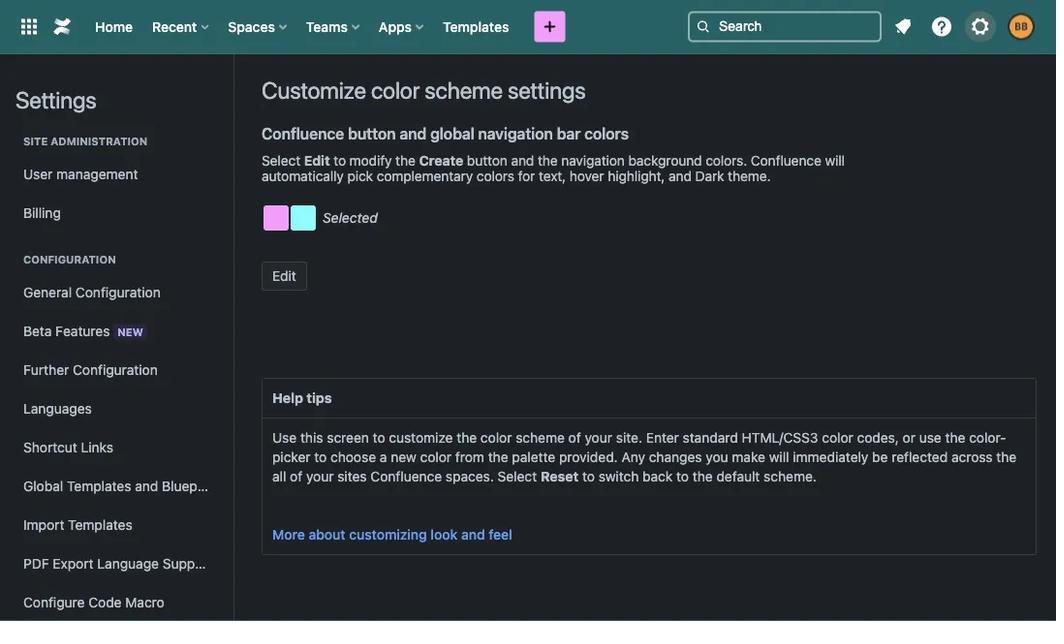Task type: locate. For each thing, give the bounding box(es) containing it.
1 vertical spatial colors
[[477, 168, 514, 184]]

management
[[56, 166, 138, 182]]

of right "all"
[[290, 469, 303, 485]]

button left for
[[467, 152, 508, 168]]

1 vertical spatial navigation
[[561, 152, 625, 168]]

1 vertical spatial select
[[498, 469, 537, 485]]

will
[[825, 152, 845, 168], [769, 449, 789, 465]]

use this screen to customize the color scheme of your site. enter standard html/css3 color codes, or use the color- picker to choose a new color from the palette provided. any changes you make will immediately be reflected across the all of your sites confluence spaces. select
[[272, 430, 1017, 485]]

navigation
[[478, 124, 553, 142], [561, 152, 625, 168]]

templates left create content image
[[443, 18, 509, 34]]

reflected
[[892, 449, 948, 465]]

configuration for general
[[76, 284, 161, 300]]

the right use
[[945, 430, 966, 446]]

1 horizontal spatial your
[[585, 430, 612, 446]]

button and the navigation background colors. confluence will automatically pick complementary colors for text, hover highlight, and dark theme.
[[262, 152, 845, 184]]

pdf export language support link
[[16, 545, 217, 583]]

color-
[[969, 430, 1006, 446]]

edit
[[304, 152, 330, 168]]

general configuration
[[23, 284, 161, 300]]

scheme up palette
[[516, 430, 565, 446]]

select inside use this screen to customize the color scheme of your site. enter standard html/css3 color codes, or use the color- picker to choose a new color from the palette provided. any changes you make will immediately be reflected across the all of your sites confluence spaces. select
[[498, 469, 537, 485]]

0 horizontal spatial will
[[769, 449, 789, 465]]

0 vertical spatial button
[[348, 124, 396, 142]]

select left edit
[[262, 152, 301, 168]]

and left dark
[[669, 168, 692, 184]]

beta
[[23, 323, 52, 339]]

and
[[400, 124, 427, 142], [511, 152, 534, 168], [669, 168, 692, 184], [135, 478, 158, 494], [461, 527, 485, 543]]

0 vertical spatial will
[[825, 152, 845, 168]]

shortcut links
[[23, 439, 113, 455]]

scheme up global
[[425, 77, 503, 104]]

changes
[[649, 449, 702, 465]]

for
[[518, 168, 535, 184]]

hover
[[570, 168, 604, 184]]

0 horizontal spatial colors
[[477, 168, 514, 184]]

colors inside the button and the navigation background colors. confluence will automatically pick complementary colors for text, hover highlight, and dark theme.
[[477, 168, 514, 184]]

to down the provided.
[[582, 469, 595, 485]]

and inside 'button'
[[461, 527, 485, 543]]

support
[[163, 556, 213, 572]]

banner
[[0, 0, 1056, 54]]

navigation down bar
[[561, 152, 625, 168]]

provided.
[[559, 449, 618, 465]]

confluence image
[[50, 15, 74, 38]]

configuration up languages link
[[73, 362, 158, 378]]

configuration inside "link"
[[73, 362, 158, 378]]

button
[[348, 124, 396, 142], [467, 152, 508, 168]]

0 vertical spatial templates
[[443, 18, 509, 34]]

pdf export language support
[[23, 556, 213, 572]]

will inside use this screen to customize the color scheme of your site. enter standard html/css3 color codes, or use the color- picker to choose a new color from the palette provided. any changes you make will immediately be reflected across the all of your sites confluence spaces. select
[[769, 449, 789, 465]]

configuration up new
[[76, 284, 161, 300]]

1 horizontal spatial navigation
[[561, 152, 625, 168]]

scheme
[[425, 77, 503, 104], [516, 430, 565, 446]]

color
[[371, 77, 420, 104], [481, 430, 512, 446], [822, 430, 853, 446], [420, 449, 452, 465]]

1 horizontal spatial select
[[498, 469, 537, 485]]

navigation up for
[[478, 124, 553, 142]]

features
[[55, 323, 110, 339]]

1 vertical spatial button
[[467, 152, 508, 168]]

settings icon image
[[969, 15, 992, 38]]

will right the theme.
[[825, 152, 845, 168]]

macro
[[125, 594, 165, 610]]

home
[[95, 18, 133, 34]]

2 vertical spatial confluence
[[371, 469, 442, 485]]

0 horizontal spatial your
[[306, 469, 334, 485]]

highlight image
[[264, 205, 289, 231]]

configuration up the general
[[23, 253, 116, 266]]

0 vertical spatial scheme
[[425, 77, 503, 104]]

will down html/css3
[[769, 449, 789, 465]]

global
[[430, 124, 474, 142]]

billing link
[[16, 194, 217, 233]]

highlight,
[[608, 168, 665, 184]]

1 horizontal spatial scheme
[[516, 430, 565, 446]]

back
[[643, 469, 673, 485]]

help tips
[[272, 390, 332, 406]]

0 horizontal spatial of
[[290, 469, 303, 485]]

None submit
[[262, 262, 307, 291]]

confluence up edit
[[262, 124, 344, 142]]

text,
[[539, 168, 566, 184]]

1 vertical spatial scheme
[[516, 430, 565, 446]]

your
[[585, 430, 612, 446], [306, 469, 334, 485]]

enter
[[646, 430, 679, 446]]

codes,
[[857, 430, 899, 446]]

templates down links
[[67, 478, 131, 494]]

help
[[272, 390, 303, 406]]

0 horizontal spatial scheme
[[425, 77, 503, 104]]

configure code macro
[[23, 594, 165, 610]]

configuration for further
[[73, 362, 158, 378]]

recent
[[152, 18, 197, 34]]

the up from
[[457, 430, 477, 446]]

to up a
[[373, 430, 385, 446]]

configuration
[[23, 253, 116, 266], [76, 284, 161, 300], [73, 362, 158, 378]]

the right for
[[538, 152, 558, 168]]

0 vertical spatial confluence
[[262, 124, 344, 142]]

button inside the button and the navigation background colors. confluence will automatically pick complementary colors for text, hover highlight, and dark theme.
[[467, 152, 508, 168]]

import templates
[[23, 517, 132, 533]]

reset
[[541, 469, 579, 485]]

general configuration link
[[16, 273, 217, 312]]

use
[[272, 430, 297, 446]]

1 vertical spatial will
[[769, 449, 789, 465]]

2 vertical spatial templates
[[68, 517, 132, 533]]

apps
[[379, 18, 412, 34]]

0 vertical spatial navigation
[[478, 124, 553, 142]]

site.
[[616, 430, 642, 446]]

your left sites
[[306, 469, 334, 485]]

colors left for
[[477, 168, 514, 184]]

user management link
[[16, 155, 217, 194]]

customize
[[262, 77, 366, 104]]

1 vertical spatial configuration
[[76, 284, 161, 300]]

1 horizontal spatial confluence
[[371, 469, 442, 485]]

use
[[919, 430, 942, 446]]

general
[[23, 284, 72, 300]]

teams button
[[300, 11, 367, 42]]

appswitcher icon image
[[17, 15, 41, 38]]

user management
[[23, 166, 138, 182]]

confluence inside use this screen to customize the color scheme of your site. enter standard html/css3 color codes, or use the color- picker to choose a new color from the palette provided. any changes you make will immediately be reflected across the all of your sites confluence spaces. select
[[371, 469, 442, 485]]

pick
[[347, 168, 373, 184]]

select
[[262, 152, 301, 168], [498, 469, 537, 485]]

confluence
[[262, 124, 344, 142], [751, 152, 821, 168], [371, 469, 442, 485]]

create
[[419, 152, 463, 168]]

the
[[396, 152, 416, 168], [538, 152, 558, 168], [457, 430, 477, 446], [945, 430, 966, 446], [488, 449, 508, 465], [996, 449, 1017, 465], [693, 469, 713, 485]]

settings
[[16, 86, 96, 113]]

templates
[[443, 18, 509, 34], [67, 478, 131, 494], [68, 517, 132, 533]]

apps button
[[373, 11, 431, 42]]

confluence right colors.
[[751, 152, 821, 168]]

reset to switch back to the default scheme.
[[541, 469, 817, 485]]

select down palette
[[498, 469, 537, 485]]

your up the provided.
[[585, 430, 612, 446]]

any
[[622, 449, 645, 465]]

button up modify
[[348, 124, 396, 142]]

0 horizontal spatial confluence
[[262, 124, 344, 142]]

1 horizontal spatial button
[[467, 152, 508, 168]]

to down changes
[[676, 469, 689, 485]]

colors right bar
[[584, 124, 629, 142]]

confluence image
[[50, 15, 74, 38]]

templates up pdf export language support link
[[68, 517, 132, 533]]

all
[[272, 469, 286, 485]]

and up create
[[400, 124, 427, 142]]

immediately
[[793, 449, 869, 465]]

2 vertical spatial configuration
[[73, 362, 158, 378]]

and left blueprints
[[135, 478, 158, 494]]

2 horizontal spatial confluence
[[751, 152, 821, 168]]

confluence down new
[[371, 469, 442, 485]]

1 horizontal spatial colors
[[584, 124, 629, 142]]

0 horizontal spatial select
[[262, 152, 301, 168]]

1 horizontal spatial will
[[825, 152, 845, 168]]

further
[[23, 362, 69, 378]]

1 vertical spatial confluence
[[751, 152, 821, 168]]

1 vertical spatial templates
[[67, 478, 131, 494]]

colors
[[584, 124, 629, 142], [477, 168, 514, 184]]

will inside the button and the navigation background colors. confluence will automatically pick complementary colors for text, hover highlight, and dark theme.
[[825, 152, 845, 168]]

background image
[[291, 205, 316, 231]]

more
[[272, 527, 305, 543]]

configure
[[23, 594, 85, 610]]

of
[[569, 430, 581, 446], [290, 469, 303, 485]]

1 horizontal spatial of
[[569, 430, 581, 446]]

templates link
[[437, 11, 515, 42]]

and left feel
[[461, 527, 485, 543]]

configuration group
[[16, 233, 225, 621]]

of up the provided.
[[569, 430, 581, 446]]

global
[[23, 478, 63, 494]]

billing
[[23, 205, 61, 221]]

create content image
[[538, 15, 561, 38]]



Task type: vqa. For each thing, say whether or not it's contained in the screenshot.
submit
yes



Task type: describe. For each thing, give the bounding box(es) containing it.
help icon image
[[930, 15, 954, 38]]

collapse sidebar image
[[211, 64, 254, 103]]

confluence button and global navigation bar colors
[[262, 124, 629, 142]]

you
[[706, 449, 728, 465]]

templates for global templates and blueprints
[[67, 478, 131, 494]]

customize
[[389, 430, 453, 446]]

configure code macro link
[[16, 583, 217, 621]]

screen
[[327, 430, 369, 446]]

about
[[309, 527, 346, 543]]

scheme.
[[764, 469, 817, 485]]

banner containing home
[[0, 0, 1056, 54]]

complementary
[[377, 168, 473, 184]]

links
[[81, 439, 113, 455]]

customize color scheme settings
[[262, 77, 586, 104]]

global templates and blueprints link
[[16, 467, 225, 506]]

and inside configuration group
[[135, 478, 158, 494]]

the down color-
[[996, 449, 1017, 465]]

color up immediately
[[822, 430, 853, 446]]

0 vertical spatial select
[[262, 152, 301, 168]]

shortcut links link
[[16, 428, 217, 467]]

1 vertical spatial your
[[306, 469, 334, 485]]

import templates link
[[16, 506, 217, 545]]

navigation inside the button and the navigation background colors. confluence will automatically pick complementary colors for text, hover highlight, and dark theme.
[[561, 152, 625, 168]]

the right modify
[[396, 152, 416, 168]]

to down this
[[314, 449, 327, 465]]

beta features new
[[23, 323, 143, 339]]

0 vertical spatial your
[[585, 430, 612, 446]]

0 vertical spatial configuration
[[23, 253, 116, 266]]

or
[[903, 430, 916, 446]]

color up from
[[481, 430, 512, 446]]

modify
[[350, 152, 392, 168]]

feel
[[489, 527, 512, 543]]

languages
[[23, 401, 92, 417]]

user
[[23, 166, 53, 182]]

palette
[[512, 449, 555, 465]]

from
[[455, 449, 484, 465]]

global templates and blueprints
[[23, 478, 225, 494]]

settings
[[508, 77, 586, 104]]

0 vertical spatial colors
[[584, 124, 629, 142]]

theme.
[[728, 168, 771, 184]]

new
[[391, 449, 416, 465]]

look
[[431, 527, 458, 543]]

select edit to modify the create
[[262, 152, 463, 168]]

this
[[300, 430, 323, 446]]

0 vertical spatial of
[[569, 430, 581, 446]]

notification icon image
[[891, 15, 915, 38]]

automatically
[[262, 168, 344, 184]]

color down apps
[[371, 77, 420, 104]]

templates for import templates
[[68, 517, 132, 533]]

code
[[88, 594, 122, 610]]

and left text,
[[511, 152, 534, 168]]

picker
[[272, 449, 311, 465]]

to right edit
[[334, 152, 346, 168]]

administration
[[51, 135, 148, 148]]

html/css3
[[742, 430, 818, 446]]

standard
[[683, 430, 738, 446]]

1 vertical spatial of
[[290, 469, 303, 485]]

across
[[952, 449, 993, 465]]

the right from
[[488, 449, 508, 465]]

spaces.
[[446, 469, 494, 485]]

search image
[[696, 19, 711, 34]]

dark
[[695, 168, 724, 184]]

Search field
[[688, 11, 882, 42]]

blueprints
[[162, 478, 225, 494]]

recent button
[[146, 11, 216, 42]]

bar
[[557, 124, 581, 142]]

language
[[97, 556, 159, 572]]

selected
[[323, 210, 378, 226]]

site
[[23, 135, 48, 148]]

colors.
[[706, 152, 747, 168]]

global element
[[12, 0, 684, 54]]

site administration group
[[16, 114, 217, 238]]

choose
[[330, 449, 376, 465]]

export
[[53, 556, 94, 572]]

site administration
[[23, 135, 148, 148]]

scheme inside use this screen to customize the color scheme of your site. enter standard html/css3 color codes, or use the color- picker to choose a new color from the palette provided. any changes you make will immediately be reflected across the all of your sites confluence spaces. select
[[516, 430, 565, 446]]

teams
[[306, 18, 348, 34]]

customizing
[[349, 527, 427, 543]]

confluence inside the button and the navigation background colors. confluence will automatically pick complementary colors for text, hover highlight, and dark theme.
[[751, 152, 821, 168]]

0 horizontal spatial navigation
[[478, 124, 553, 142]]

tips
[[307, 390, 332, 406]]

be
[[872, 449, 888, 465]]

make
[[732, 449, 765, 465]]

the inside the button and the navigation background colors. confluence will automatically pick complementary colors for text, hover highlight, and dark theme.
[[538, 152, 558, 168]]

a
[[380, 449, 387, 465]]

home link
[[89, 11, 139, 42]]

spaces
[[228, 18, 275, 34]]

new
[[117, 326, 143, 338]]

color down customize
[[420, 449, 452, 465]]

spaces button
[[222, 11, 294, 42]]

background
[[628, 152, 702, 168]]

switch
[[599, 469, 639, 485]]

default
[[717, 469, 760, 485]]

pdf
[[23, 556, 49, 572]]

0 horizontal spatial button
[[348, 124, 396, 142]]

sites
[[337, 469, 367, 485]]

languages link
[[16, 390, 217, 428]]

shortcut
[[23, 439, 77, 455]]

templates inside global element
[[443, 18, 509, 34]]

the down the you
[[693, 469, 713, 485]]



